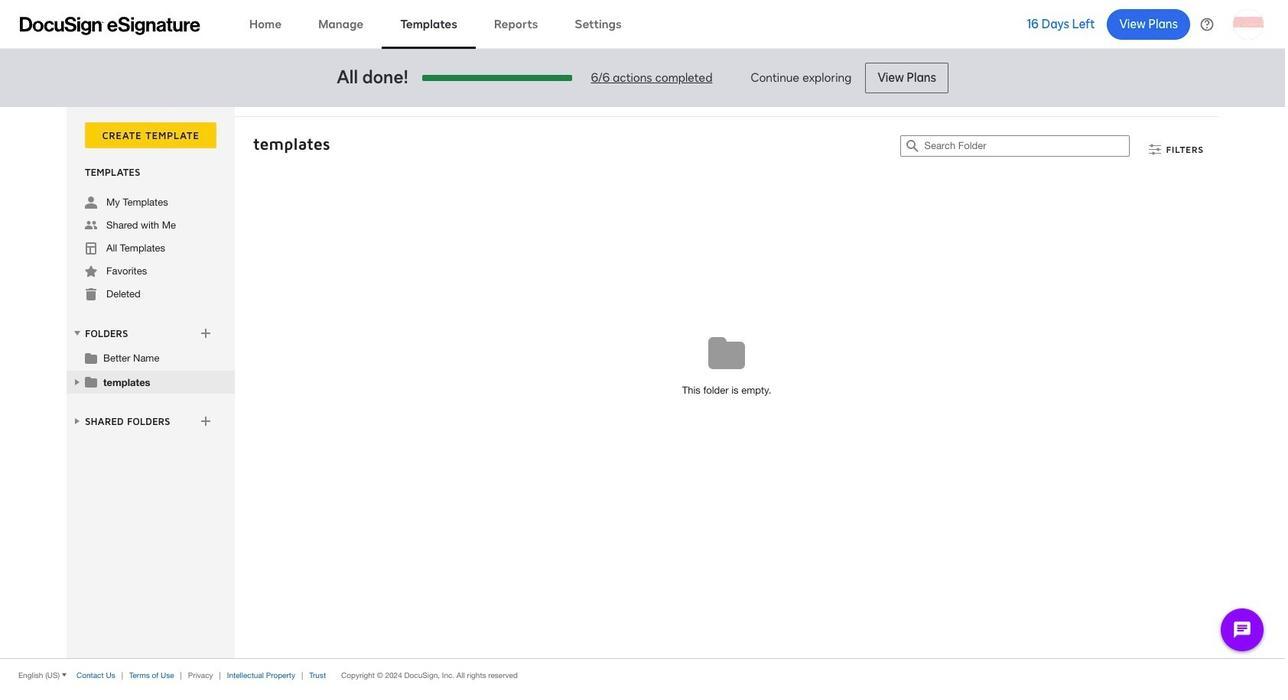 Task type: describe. For each thing, give the bounding box(es) containing it.
shared image
[[85, 220, 97, 232]]

view shared folders image
[[71, 415, 83, 428]]

secondary navigation region
[[67, 107, 1223, 659]]

user image
[[85, 197, 97, 209]]



Task type: locate. For each thing, give the bounding box(es) containing it.
2 folder image from the top
[[85, 376, 97, 388]]

Search Folder text field
[[925, 136, 1130, 156]]

your uploaded profile image image
[[1233, 9, 1264, 39]]

view folders image
[[71, 327, 83, 340]]

docusign esignature image
[[20, 16, 200, 35]]

folder image
[[85, 352, 97, 364], [85, 376, 97, 388]]

more info region
[[0, 659, 1285, 692]]

star filled image
[[85, 266, 97, 278]]

0 vertical spatial folder image
[[85, 352, 97, 364]]

1 vertical spatial folder image
[[85, 376, 97, 388]]

templates image
[[85, 243, 97, 255]]

1 folder image from the top
[[85, 352, 97, 364]]

trash image
[[85, 288, 97, 301]]



Task type: vqa. For each thing, say whether or not it's contained in the screenshot.
second Draft icon from the bottom
no



